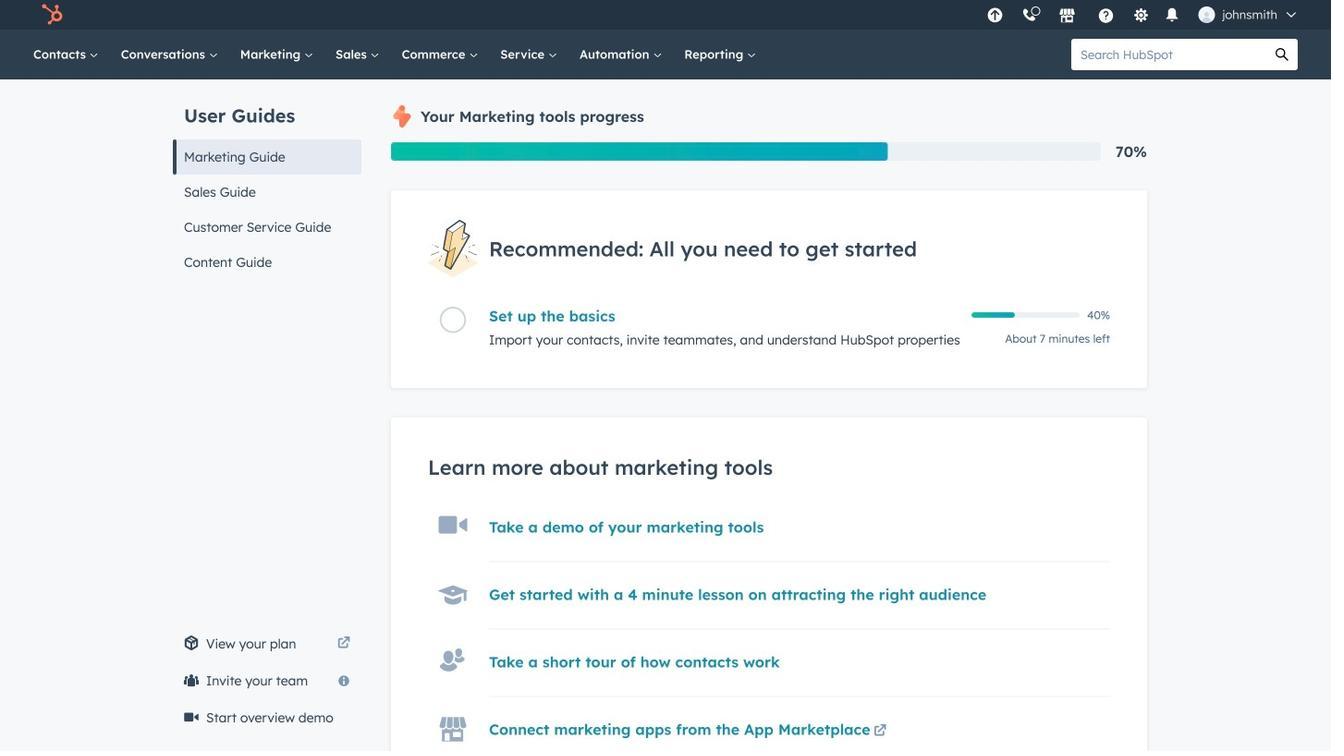 Task type: locate. For each thing, give the bounding box(es) containing it.
john smith image
[[1199, 6, 1215, 23]]

link opens in a new window image
[[874, 721, 887, 744]]

link opens in a new window image
[[338, 633, 350, 656], [338, 638, 350, 651], [874, 726, 887, 739]]

marketplaces image
[[1059, 8, 1076, 25]]

progress bar
[[391, 142, 888, 161]]

user guides element
[[173, 80, 362, 280]]

menu
[[978, 0, 1309, 30]]



Task type: describe. For each thing, give the bounding box(es) containing it.
Search HubSpot search field
[[1072, 39, 1267, 70]]

[object object] complete progress bar
[[972, 313, 1015, 318]]



Task type: vqa. For each thing, say whether or not it's contained in the screenshot.
User Guides element
yes



